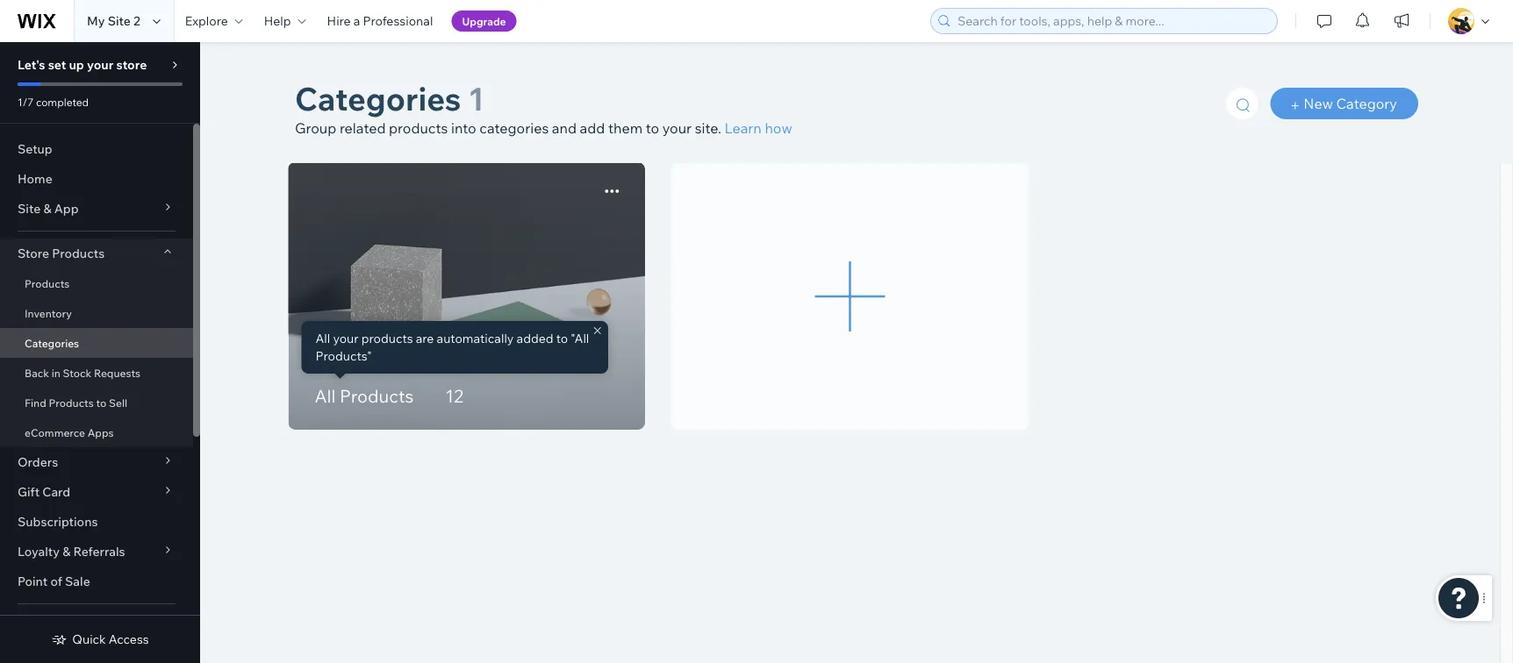 Task type: locate. For each thing, give the bounding box(es) containing it.
all down products"
[[315, 385, 336, 407]]

site down 'home'
[[18, 201, 41, 216]]

site left 2
[[108, 13, 131, 29]]

0 vertical spatial your
[[87, 57, 113, 72]]

learn how link
[[725, 119, 792, 137]]

to left '"all'
[[556, 331, 568, 346]]

find products to sell link
[[0, 388, 193, 418]]

home link
[[0, 164, 193, 194]]

1 vertical spatial &
[[62, 544, 71, 559]]

0 vertical spatial &
[[43, 201, 51, 216]]

to left sell
[[96, 396, 106, 409]]

your up products"
[[333, 331, 359, 346]]

0 vertical spatial categories
[[295, 78, 461, 118]]

0 vertical spatial site
[[108, 13, 131, 29]]

learn
[[725, 119, 762, 137]]

1 horizontal spatial categories
[[295, 78, 461, 118]]

products down categories 1
[[389, 119, 448, 137]]

your right up
[[87, 57, 113, 72]]

0 horizontal spatial &
[[43, 201, 51, 216]]

products
[[52, 246, 105, 261], [25, 277, 70, 290], [340, 385, 414, 407], [49, 396, 94, 409]]

upgrade button
[[451, 11, 517, 32]]

group related products into categories and add them to your site. learn how
[[295, 119, 792, 137]]

2 vertical spatial your
[[333, 331, 359, 346]]

products up products link at top
[[52, 246, 105, 261]]

0 vertical spatial products
[[389, 119, 448, 137]]

loyalty & referrals
[[18, 544, 125, 559]]

categories 1
[[295, 78, 484, 118]]

back in stock requests link
[[0, 358, 193, 388]]

1 vertical spatial categories
[[25, 337, 79, 350]]

apps
[[88, 426, 114, 439]]

& right loyalty
[[62, 544, 71, 559]]

inventory link
[[0, 298, 193, 328]]

add
[[580, 119, 605, 137]]

point
[[18, 574, 48, 589]]

products inside store products popup button
[[52, 246, 105, 261]]

your inside sidebar element
[[87, 57, 113, 72]]

1 vertical spatial to
[[556, 331, 568, 346]]

0 horizontal spatial categories
[[25, 337, 79, 350]]

2
[[133, 13, 140, 29]]

products down products"
[[340, 385, 414, 407]]

2 vertical spatial to
[[96, 396, 106, 409]]

1 vertical spatial products
[[361, 331, 413, 346]]

help
[[264, 13, 291, 29]]

0 horizontal spatial your
[[87, 57, 113, 72]]

orders button
[[0, 448, 193, 477]]

store
[[116, 57, 147, 72]]

site
[[108, 13, 131, 29], [18, 201, 41, 216]]

& inside 'popup button'
[[62, 544, 71, 559]]

find
[[25, 396, 46, 409]]

1 horizontal spatial site
[[108, 13, 131, 29]]

2 horizontal spatial your
[[662, 119, 692, 137]]

&
[[43, 201, 51, 216], [62, 544, 71, 559]]

1/7
[[18, 95, 34, 108]]

up
[[69, 57, 84, 72]]

products for into
[[389, 119, 448, 137]]

categories link
[[0, 328, 193, 358]]

products for find products to sell
[[49, 396, 94, 409]]

all inside all your products are automatically added to "all products"
[[316, 331, 330, 346]]

ecommerce apps link
[[0, 418, 193, 448]]

to right them
[[646, 119, 659, 137]]

all
[[316, 331, 330, 346], [315, 385, 336, 407]]

to
[[646, 119, 659, 137], [556, 331, 568, 346], [96, 396, 106, 409]]

your left site.
[[662, 119, 692, 137]]

quick access
[[72, 632, 149, 647]]

your
[[87, 57, 113, 72], [662, 119, 692, 137], [333, 331, 359, 346]]

products inside find products to sell "link"
[[49, 396, 94, 409]]

categories up related
[[295, 78, 461, 118]]

gift
[[18, 484, 40, 500]]

all up products"
[[316, 331, 330, 346]]

1 vertical spatial site
[[18, 201, 41, 216]]

new
[[1304, 95, 1333, 112]]

them
[[608, 119, 643, 137]]

setup
[[18, 141, 52, 157]]

all for all your products are automatically added to "all products"
[[316, 331, 330, 346]]

categories for categories
[[25, 337, 79, 350]]

products inside all your products are automatically added to "all products"
[[361, 331, 413, 346]]

1 horizontal spatial &
[[62, 544, 71, 559]]

access
[[109, 632, 149, 647]]

0 vertical spatial all
[[316, 331, 330, 346]]

1 horizontal spatial to
[[556, 331, 568, 346]]

1 horizontal spatial your
[[333, 331, 359, 346]]

& left app
[[43, 201, 51, 216]]

products left are
[[361, 331, 413, 346]]

of
[[50, 574, 62, 589]]

0 vertical spatial to
[[646, 119, 659, 137]]

site & app
[[18, 201, 79, 216]]

sale
[[65, 574, 90, 589]]

all your products are automatically added to "all products"
[[316, 331, 589, 364]]

& inside dropdown button
[[43, 201, 51, 216]]

hire a professional link
[[316, 0, 444, 42]]

1 vertical spatial all
[[315, 385, 336, 407]]

find products to sell
[[25, 396, 127, 409]]

0 horizontal spatial site
[[18, 201, 41, 216]]

set
[[48, 57, 66, 72]]

products up "inventory"
[[25, 277, 70, 290]]

a
[[354, 13, 360, 29]]

category
[[1336, 95, 1397, 112]]

store products button
[[0, 239, 193, 269]]

products for are
[[361, 331, 413, 346]]

categories inside sidebar element
[[25, 337, 79, 350]]

point of sale
[[18, 574, 90, 589]]

products
[[389, 119, 448, 137], [361, 331, 413, 346]]

0 horizontal spatial to
[[96, 396, 106, 409]]

categories down "inventory"
[[25, 337, 79, 350]]

subscriptions link
[[0, 507, 193, 537]]

categories
[[295, 78, 461, 118], [25, 337, 79, 350]]

site.
[[695, 119, 721, 137]]

products up ecommerce apps
[[49, 396, 94, 409]]



Task type: describe. For each thing, give the bounding box(es) containing it.
card
[[42, 484, 70, 500]]

point of sale link
[[0, 567, 193, 597]]

requests
[[94, 366, 141, 380]]

store products
[[18, 246, 105, 261]]

loyalty & referrals button
[[0, 537, 193, 567]]

hire
[[327, 13, 351, 29]]

all products
[[315, 385, 414, 407]]

site inside dropdown button
[[18, 201, 41, 216]]

gift card
[[18, 484, 70, 500]]

my site 2
[[87, 13, 140, 29]]

your inside all your products are automatically added to "all products"
[[333, 331, 359, 346]]

to inside "link"
[[96, 396, 106, 409]]

in
[[51, 366, 60, 380]]

categories
[[479, 119, 549, 137]]

how
[[765, 119, 792, 137]]

store
[[18, 246, 49, 261]]

loyalty
[[18, 544, 60, 559]]

all for all products
[[315, 385, 336, 407]]

1
[[468, 78, 484, 118]]

quick
[[72, 632, 106, 647]]

group
[[295, 119, 336, 137]]

back
[[25, 366, 49, 380]]

categories for categories 1
[[295, 78, 461, 118]]

hire a professional
[[327, 13, 433, 29]]

products for store products
[[52, 246, 105, 261]]

are
[[416, 331, 434, 346]]

12
[[445, 385, 463, 407]]

sell
[[109, 396, 127, 409]]

new category
[[1304, 95, 1397, 112]]

back in stock requests
[[25, 366, 141, 380]]

setup link
[[0, 134, 193, 164]]

let's
[[18, 57, 45, 72]]

professional
[[363, 13, 433, 29]]

products link
[[0, 269, 193, 298]]

let's set up your store
[[18, 57, 147, 72]]

1/7 completed
[[18, 95, 89, 108]]

ecommerce apps
[[25, 426, 114, 439]]

products for all products
[[340, 385, 414, 407]]

Search for tools, apps, help & more... field
[[952, 9, 1272, 33]]

my
[[87, 13, 105, 29]]

ecommerce
[[25, 426, 85, 439]]

subscriptions
[[18, 514, 98, 530]]

app
[[54, 201, 79, 216]]

and
[[552, 119, 577, 137]]

2 horizontal spatial to
[[646, 119, 659, 137]]

to inside all your products are automatically added to "all products"
[[556, 331, 568, 346]]

1 vertical spatial your
[[662, 119, 692, 137]]

referrals
[[73, 544, 125, 559]]

products"
[[316, 348, 372, 364]]

inventory
[[25, 307, 72, 320]]

related
[[340, 119, 386, 137]]

stock
[[63, 366, 92, 380]]

explore
[[185, 13, 228, 29]]

gift card button
[[0, 477, 193, 507]]

sidebar element
[[0, 42, 200, 663]]

help button
[[253, 0, 316, 42]]

orders
[[18, 455, 58, 470]]

"all
[[571, 331, 589, 346]]

products inside products link
[[25, 277, 70, 290]]

completed
[[36, 95, 89, 108]]

upgrade
[[462, 14, 506, 28]]

new category link
[[1270, 88, 1418, 119]]

& for loyalty
[[62, 544, 71, 559]]

automatically
[[437, 331, 514, 346]]

into
[[451, 119, 476, 137]]

quick access button
[[51, 632, 149, 648]]

& for site
[[43, 201, 51, 216]]

home
[[18, 171, 52, 186]]

added
[[517, 331, 553, 346]]

site & app button
[[0, 194, 193, 224]]



Task type: vqa. For each thing, say whether or not it's contained in the screenshot.
leftmost "IN"
no



